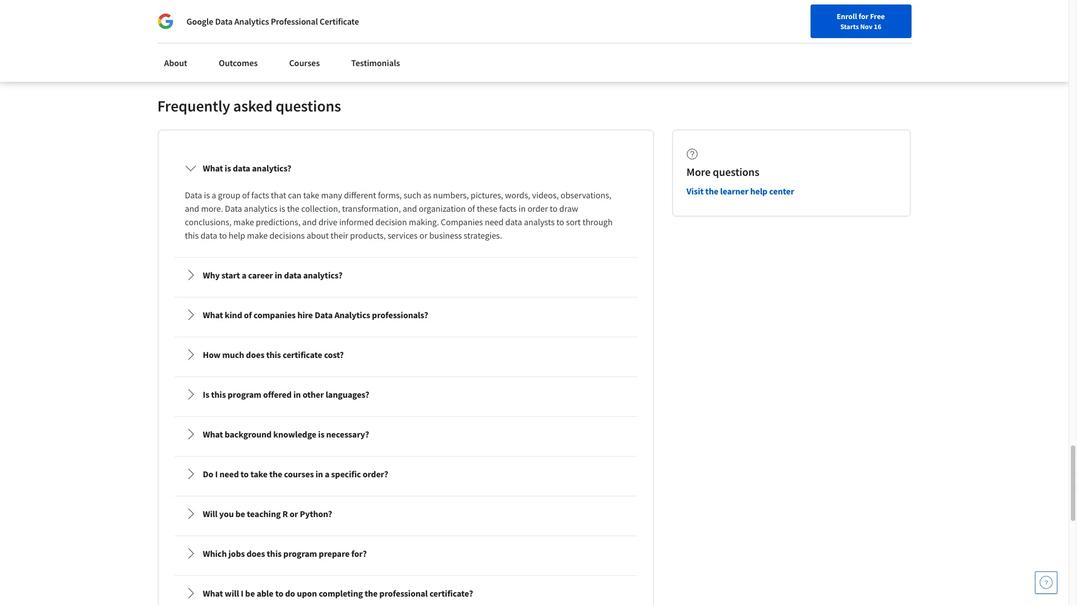 Task type: describe. For each thing, give the bounding box(es) containing it.
16
[[874, 22, 881, 31]]

companies
[[254, 310, 296, 321]]

visit the learner help center link
[[687, 186, 794, 197]]

transformation,
[[342, 203, 401, 215]]

list containing what is data analytics?
[[172, 149, 640, 606]]

which
[[203, 549, 227, 560]]

products,
[[350, 230, 386, 241]]

in inside 'dropdown button'
[[275, 270, 282, 281]]

i inside dropdown button
[[215, 469, 218, 480]]

for?
[[351, 549, 367, 560]]

courses
[[284, 469, 314, 480]]

what is data analytics?
[[203, 163, 291, 174]]

of inside what kind of companies hire data analytics professionals? dropdown button
[[244, 310, 252, 321]]

0 vertical spatial make
[[233, 217, 254, 228]]

a for start
[[242, 270, 246, 281]]

cost?
[[324, 350, 344, 361]]

in left other
[[293, 390, 301, 401]]

professionals?
[[372, 310, 428, 321]]

will you be teaching r or python?
[[203, 509, 332, 520]]

completing
[[319, 589, 363, 600]]

hire
[[297, 310, 313, 321]]

for
[[166, 6, 178, 17]]

data down group
[[225, 203, 242, 215]]

the inside dropdown button
[[269, 469, 282, 480]]

sort
[[566, 217, 581, 228]]

to down the conclusions,
[[219, 230, 227, 241]]

why
[[203, 270, 220, 281]]

do
[[285, 589, 295, 600]]

to inside dropdown button
[[241, 469, 249, 480]]

data left analysts
[[505, 217, 522, 228]]

what is data analytics? button
[[176, 153, 636, 184]]

how much does this certificate cost? button
[[176, 340, 636, 371]]

numbers,
[[433, 190, 469, 201]]

asked
[[233, 96, 273, 116]]

the right visit on the right top
[[705, 186, 719, 197]]

the inside dropdown button
[[365, 589, 378, 600]]

outcomes link
[[212, 50, 264, 75]]

1 vertical spatial questions
[[713, 165, 760, 179]]

a inside dropdown button
[[325, 469, 329, 480]]

necessary?
[[326, 429, 369, 441]]

free
[[870, 11, 885, 21]]

courses
[[289, 57, 320, 68]]

much
[[222, 350, 244, 361]]

is left "necessary?"
[[318, 429, 325, 441]]

what for what is data analytics?
[[203, 163, 223, 174]]

can
[[288, 190, 301, 201]]

data inside dropdown button
[[315, 310, 333, 321]]

certificate
[[283, 350, 322, 361]]

frequently asked questions
[[157, 96, 341, 116]]

which jobs does this program prepare for?
[[203, 549, 367, 560]]

which jobs does this program prepare for? button
[[176, 539, 636, 570]]

starts
[[840, 22, 859, 31]]

background
[[225, 429, 272, 441]]

google
[[187, 16, 213, 27]]

be inside dropdown button
[[245, 589, 255, 600]]

knowledge
[[273, 429, 316, 441]]

0 vertical spatial of
[[242, 190, 250, 201]]

learner
[[720, 186, 749, 197]]

new
[[790, 35, 805, 45]]

analytics? inside 'dropdown button'
[[303, 270, 343, 281]]

help center image
[[1040, 577, 1053, 590]]

find your new career link
[[752, 34, 833, 48]]

enroll
[[837, 11, 857, 21]]

need inside data is a group of facts that can take many different forms, such as numbers, pictures, words, videos, observations, and more. data analytics is the collection, transformation, and organization of these facts in order to draw conclusions, make predictions, and drive informed decision making. companies need data analysts to sort through this data to help make decisions about their products, services or business strategies.
[[485, 217, 504, 228]]

through
[[583, 217, 613, 228]]

visit
[[687, 186, 704, 197]]

does for much
[[246, 350, 264, 361]]

start
[[221, 270, 240, 281]]

prepare
[[319, 549, 350, 560]]

what for what background knowledge is necessary?
[[203, 429, 223, 441]]

this inside dropdown button
[[266, 350, 281, 361]]

take inside data is a group of facts that can take many different forms, such as numbers, pictures, words, videos, observations, and more. data analytics is the collection, transformation, and organization of these facts in order to draw conclusions, make predictions, and drive informed decision making. companies need data analysts to sort through this data to help make decisions about their products, services or business strategies.
[[303, 190, 319, 201]]

certificate?
[[430, 589, 473, 600]]

need inside dropdown button
[[220, 469, 239, 480]]

analytics inside dropdown button
[[334, 310, 370, 321]]

your
[[773, 35, 788, 45]]

career
[[248, 270, 273, 281]]

data right "google"
[[215, 16, 233, 27]]

is
[[203, 390, 209, 401]]

pictures,
[[471, 190, 503, 201]]

draw
[[559, 203, 578, 215]]

what will i be able to do upon completing the professional certificate?
[[203, 589, 473, 600]]

services
[[388, 230, 418, 241]]

is up group
[[225, 163, 231, 174]]

decision
[[376, 217, 407, 228]]

as
[[423, 190, 431, 201]]

that
[[271, 190, 286, 201]]

help inside data is a group of facts that can take many different forms, such as numbers, pictures, words, videos, observations, and more. data analytics is the collection, transformation, and organization of these facts in order to draw conclusions, make predictions, and drive informed decision making. companies need data analysts to sort through this data to help make decisions about their products, services or business strategies.
[[229, 230, 245, 241]]

decisions
[[270, 230, 305, 241]]

how
[[203, 350, 221, 361]]

order?
[[363, 469, 388, 480]]

conclusions,
[[185, 217, 232, 228]]

english
[[854, 35, 881, 46]]

a for is
[[212, 190, 216, 201]]

to left 'draw'
[[550, 203, 558, 215]]

teaching
[[247, 509, 281, 520]]

data inside dropdown button
[[233, 163, 250, 174]]

visit the learner help center
[[687, 186, 794, 197]]



Task type: locate. For each thing, give the bounding box(es) containing it.
1 vertical spatial or
[[290, 509, 298, 520]]

what
[[203, 163, 223, 174], [203, 310, 223, 321], [203, 429, 223, 441], [203, 589, 223, 600]]

data inside 'dropdown button'
[[284, 270, 301, 281]]

questions down courses link
[[276, 96, 341, 116]]

r
[[282, 509, 288, 520]]

0 horizontal spatial program
[[228, 390, 261, 401]]

what background knowledge is necessary?
[[203, 429, 369, 441]]

is
[[225, 163, 231, 174], [204, 190, 210, 201], [279, 203, 285, 215], [318, 429, 325, 441]]

analytics? up that at the top
[[252, 163, 291, 174]]

the left courses
[[269, 469, 282, 480]]

google data analytics professional certificate
[[187, 16, 359, 27]]

what for what kind of companies hire data analytics professionals?
[[203, 310, 223, 321]]

1 vertical spatial make
[[247, 230, 268, 241]]

1 vertical spatial analytics?
[[303, 270, 343, 281]]

or inside data is a group of facts that can take many different forms, such as numbers, pictures, words, videos, observations, and more. data analytics is the collection, transformation, and organization of these facts in order to draw conclusions, make predictions, and drive informed decision making. companies need data analysts to sort through this data to help make decisions about their products, services or business strategies.
[[420, 230, 427, 241]]

does inside which jobs does this program prepare for? dropdown button
[[247, 549, 265, 560]]

strategies.
[[464, 230, 502, 241]]

0 horizontal spatial a
[[212, 190, 216, 201]]

make down predictions,
[[247, 230, 268, 241]]

1 horizontal spatial facts
[[499, 203, 517, 215]]

why start a career in data analytics? button
[[176, 260, 636, 291]]

0 vertical spatial help
[[750, 186, 768, 197]]

google image
[[157, 13, 173, 29]]

analysts
[[524, 217, 555, 228]]

outcomes
[[219, 57, 258, 68]]

0 vertical spatial facts
[[251, 190, 269, 201]]

upon
[[297, 589, 317, 600]]

about
[[307, 230, 329, 241]]

1 vertical spatial take
[[250, 469, 268, 480]]

do i need to take the courses in a specific order?
[[203, 469, 388, 480]]

data
[[215, 16, 233, 27], [185, 190, 202, 201], [225, 203, 242, 215], [315, 310, 333, 321]]

be inside dropdown button
[[236, 509, 245, 520]]

is down that at the top
[[279, 203, 285, 215]]

a
[[212, 190, 216, 201], [242, 270, 246, 281], [325, 469, 329, 480]]

1 horizontal spatial program
[[283, 549, 317, 560]]

you
[[219, 509, 234, 520]]

0 vertical spatial take
[[303, 190, 319, 201]]

what left the background
[[203, 429, 223, 441]]

many
[[321, 190, 342, 201]]

be left able on the left of page
[[245, 589, 255, 600]]

or inside will you be teaching r or python? dropdown button
[[290, 509, 298, 520]]

0 horizontal spatial analytics
[[234, 16, 269, 27]]

or right r
[[290, 509, 298, 520]]

1 vertical spatial help
[[229, 230, 245, 241]]

0 vertical spatial analytics?
[[252, 163, 291, 174]]

analytics? inside dropdown button
[[252, 163, 291, 174]]

2 horizontal spatial a
[[325, 469, 329, 480]]

this left "certificate"
[[266, 350, 281, 361]]

certificate
[[320, 16, 359, 27]]

offered
[[263, 390, 292, 401]]

1 vertical spatial program
[[283, 549, 317, 560]]

1 horizontal spatial help
[[750, 186, 768, 197]]

what inside dropdown button
[[203, 589, 223, 600]]

help left center
[[750, 186, 768, 197]]

making.
[[409, 217, 439, 228]]

collection,
[[301, 203, 340, 215]]

a right the start
[[242, 270, 246, 281]]

help down the conclusions,
[[229, 230, 245, 241]]

data down the conclusions,
[[201, 230, 217, 241]]

professional
[[271, 16, 318, 27]]

to left sort
[[556, 217, 564, 228]]

0 vertical spatial need
[[485, 217, 504, 228]]

0 horizontal spatial questions
[[276, 96, 341, 116]]

take up collection,
[[303, 190, 319, 201]]

jobs
[[228, 549, 245, 560]]

1 horizontal spatial need
[[485, 217, 504, 228]]

do
[[203, 469, 213, 480]]

about
[[164, 57, 187, 68]]

program left prepare
[[283, 549, 317, 560]]

does
[[246, 350, 264, 361], [247, 549, 265, 560]]

to left do
[[275, 589, 283, 600]]

4 what from the top
[[203, 589, 223, 600]]

questions up the learner
[[713, 165, 760, 179]]

of
[[242, 190, 250, 201], [468, 203, 475, 215], [244, 310, 252, 321]]

how much does this certificate cost?
[[203, 350, 344, 361]]

1 horizontal spatial take
[[303, 190, 319, 201]]

a inside 'dropdown button'
[[242, 270, 246, 281]]

find your new career
[[757, 35, 828, 45]]

or down making.
[[420, 230, 427, 241]]

1 vertical spatial be
[[245, 589, 255, 600]]

1 horizontal spatial or
[[420, 230, 427, 241]]

1 horizontal spatial a
[[242, 270, 246, 281]]

2 horizontal spatial and
[[403, 203, 417, 215]]

analytics? down about on the left top
[[303, 270, 343, 281]]

in right courses
[[316, 469, 323, 480]]

languages?
[[326, 390, 369, 401]]

2 what from the top
[[203, 310, 223, 321]]

take
[[303, 190, 319, 201], [250, 469, 268, 480]]

2 vertical spatial of
[[244, 310, 252, 321]]

what kind of companies hire data analytics professionals?
[[203, 310, 428, 321]]

frequently
[[157, 96, 230, 116]]

1 vertical spatial i
[[241, 589, 244, 600]]

does for jobs
[[247, 549, 265, 560]]

analytics?
[[252, 163, 291, 174], [303, 270, 343, 281]]

and down such
[[403, 203, 417, 215]]

3 what from the top
[[203, 429, 223, 441]]

0 horizontal spatial take
[[250, 469, 268, 480]]

testimonials
[[351, 57, 400, 68]]

data up more.
[[185, 190, 202, 201]]

observations,
[[561, 190, 611, 201]]

1 vertical spatial of
[[468, 203, 475, 215]]

and up about on the left top
[[302, 217, 317, 228]]

more questions
[[687, 165, 760, 179]]

does inside how much does this certificate cost? dropdown button
[[246, 350, 264, 361]]

0 vertical spatial does
[[246, 350, 264, 361]]

specific
[[331, 469, 361, 480]]

group
[[218, 190, 240, 201]]

in inside data is a group of facts that can take many different forms, such as numbers, pictures, words, videos, observations, and more. data analytics is the collection, transformation, and organization of these facts in order to draw conclusions, make predictions, and drive informed decision making. companies need data analysts to sort through this data to help make decisions about their products, services or business strategies.
[[519, 203, 526, 215]]

this down the conclusions,
[[185, 230, 199, 241]]

informed
[[339, 217, 374, 228]]

0 vertical spatial or
[[420, 230, 427, 241]]

this inside data is a group of facts that can take many different forms, such as numbers, pictures, words, videos, observations, and more. data analytics is the collection, transformation, and organization of these facts in order to draw conclusions, make predictions, and drive informed decision making. companies need data analysts to sort through this data to help make decisions about their products, services or business strategies.
[[185, 230, 199, 241]]

professional
[[379, 589, 428, 600]]

0 vertical spatial i
[[215, 469, 218, 480]]

None search field
[[160, 29, 429, 52]]

analytics left "professional"
[[234, 16, 269, 27]]

will you be teaching r or python? button
[[176, 499, 636, 530]]

analytics up cost?
[[334, 310, 370, 321]]

kind
[[225, 310, 242, 321]]

the right completing
[[365, 589, 378, 600]]

enroll for free starts nov 16
[[837, 11, 885, 31]]

this right is
[[211, 390, 226, 401]]

to right the do
[[241, 469, 249, 480]]

of right kind
[[244, 310, 252, 321]]

in
[[519, 203, 526, 215], [275, 270, 282, 281], [293, 390, 301, 401], [316, 469, 323, 480]]

need right the do
[[220, 469, 239, 480]]

order
[[528, 203, 548, 215]]

be right you
[[236, 509, 245, 520]]

0 vertical spatial a
[[212, 190, 216, 201]]

to
[[550, 203, 558, 215], [556, 217, 564, 228], [219, 230, 227, 241], [241, 469, 249, 480], [275, 589, 283, 600]]

predictions,
[[256, 217, 301, 228]]

1 vertical spatial a
[[242, 270, 246, 281]]

data up group
[[233, 163, 250, 174]]

find
[[757, 35, 772, 45]]

facts down words,
[[499, 203, 517, 215]]

testimonials link
[[345, 50, 407, 75]]

what left will
[[203, 589, 223, 600]]

0 horizontal spatial i
[[215, 469, 218, 480]]

i right the do
[[215, 469, 218, 480]]

questions
[[276, 96, 341, 116], [713, 165, 760, 179]]

for
[[859, 11, 869, 21]]

0 horizontal spatial need
[[220, 469, 239, 480]]

for link
[[162, 0, 229, 22]]

make
[[233, 217, 254, 228], [247, 230, 268, 241]]

these
[[477, 203, 497, 215]]

1 vertical spatial does
[[247, 549, 265, 560]]

is this program offered in other languages? button
[[176, 379, 636, 411]]

0 vertical spatial analytics
[[234, 16, 269, 27]]

their
[[331, 230, 348, 241]]

1 what from the top
[[203, 163, 223, 174]]

will
[[225, 589, 239, 600]]

i inside dropdown button
[[241, 589, 244, 600]]

0 horizontal spatial or
[[290, 509, 298, 520]]

1 vertical spatial need
[[220, 469, 239, 480]]

will
[[203, 509, 218, 520]]

0 horizontal spatial analytics?
[[252, 163, 291, 174]]

facts up the analytics
[[251, 190, 269, 201]]

1 horizontal spatial i
[[241, 589, 244, 600]]

is up more.
[[204, 190, 210, 201]]

more.
[[201, 203, 223, 215]]

i
[[215, 469, 218, 480], [241, 589, 244, 600]]

0 vertical spatial program
[[228, 390, 261, 401]]

and left more.
[[185, 203, 199, 215]]

0 horizontal spatial and
[[185, 203, 199, 215]]

of right group
[[242, 190, 250, 201]]

in right career at left
[[275, 270, 282, 281]]

list
[[172, 149, 640, 606]]

1 horizontal spatial questions
[[713, 165, 760, 179]]

take inside do i need to take the courses in a specific order? dropdown button
[[250, 469, 268, 480]]

why start a career in data analytics?
[[203, 270, 343, 281]]

what background knowledge is necessary? button
[[176, 419, 636, 451]]

in down words,
[[519, 203, 526, 215]]

i right will
[[241, 589, 244, 600]]

0 horizontal spatial facts
[[251, 190, 269, 201]]

and
[[185, 203, 199, 215], [403, 203, 417, 215], [302, 217, 317, 228]]

program left offered
[[228, 390, 261, 401]]

what will i be able to do upon completing the professional certificate? button
[[176, 579, 636, 606]]

to inside dropdown button
[[275, 589, 283, 600]]

0 vertical spatial be
[[236, 509, 245, 520]]

of left these
[[468, 203, 475, 215]]

a inside data is a group of facts that can take many different forms, such as numbers, pictures, words, videos, observations, and more. data analytics is the collection, transformation, and organization of these facts in order to draw conclusions, make predictions, and drive informed decision making. companies need data analysts to sort through this data to help make decisions about their products, services or business strategies.
[[212, 190, 216, 201]]

what for what will i be able to do upon completing the professional certificate?
[[203, 589, 223, 600]]

data right career at left
[[284, 270, 301, 281]]

what up group
[[203, 163, 223, 174]]

0 vertical spatial questions
[[276, 96, 341, 116]]

center
[[769, 186, 794, 197]]

1 horizontal spatial analytics?
[[303, 270, 343, 281]]

does right much
[[246, 350, 264, 361]]

need down these
[[485, 217, 504, 228]]

1 vertical spatial analytics
[[334, 310, 370, 321]]

this right the jobs
[[267, 549, 282, 560]]

companies
[[441, 217, 483, 228]]

the inside data is a group of facts that can take many different forms, such as numbers, pictures, words, videos, observations, and more. data analytics is the collection, transformation, and organization of these facts in order to draw conclusions, make predictions, and drive informed decision making. companies need data analysts to sort through this data to help make decisions about their products, services or business strategies.
[[287, 203, 299, 215]]

data is a group of facts that can take many different forms, such as numbers, pictures, words, videos, observations, and more. data analytics is the collection, transformation, and organization of these facts in order to draw conclusions, make predictions, and drive informed decision making. companies need data analysts to sort through this data to help make decisions about their products, services or business strategies.
[[185, 190, 615, 241]]

about link
[[157, 50, 194, 75]]

does right the jobs
[[247, 549, 265, 560]]

a left specific
[[325, 469, 329, 480]]

able
[[257, 589, 274, 600]]

a up more.
[[212, 190, 216, 201]]

what kind of companies hire data analytics professionals? button
[[176, 300, 636, 331]]

nov
[[860, 22, 873, 31]]

more
[[687, 165, 711, 179]]

the down can
[[287, 203, 299, 215]]

1 horizontal spatial and
[[302, 217, 317, 228]]

data right 'hire'
[[315, 310, 333, 321]]

words,
[[505, 190, 530, 201]]

what left kind
[[203, 310, 223, 321]]

0 horizontal spatial help
[[229, 230, 245, 241]]

take left courses
[[250, 469, 268, 480]]

make down the analytics
[[233, 217, 254, 228]]

1 horizontal spatial analytics
[[334, 310, 370, 321]]

1 vertical spatial facts
[[499, 203, 517, 215]]

2 vertical spatial a
[[325, 469, 329, 480]]



Task type: vqa. For each thing, say whether or not it's contained in the screenshot.
COURSERA STAFF image
no



